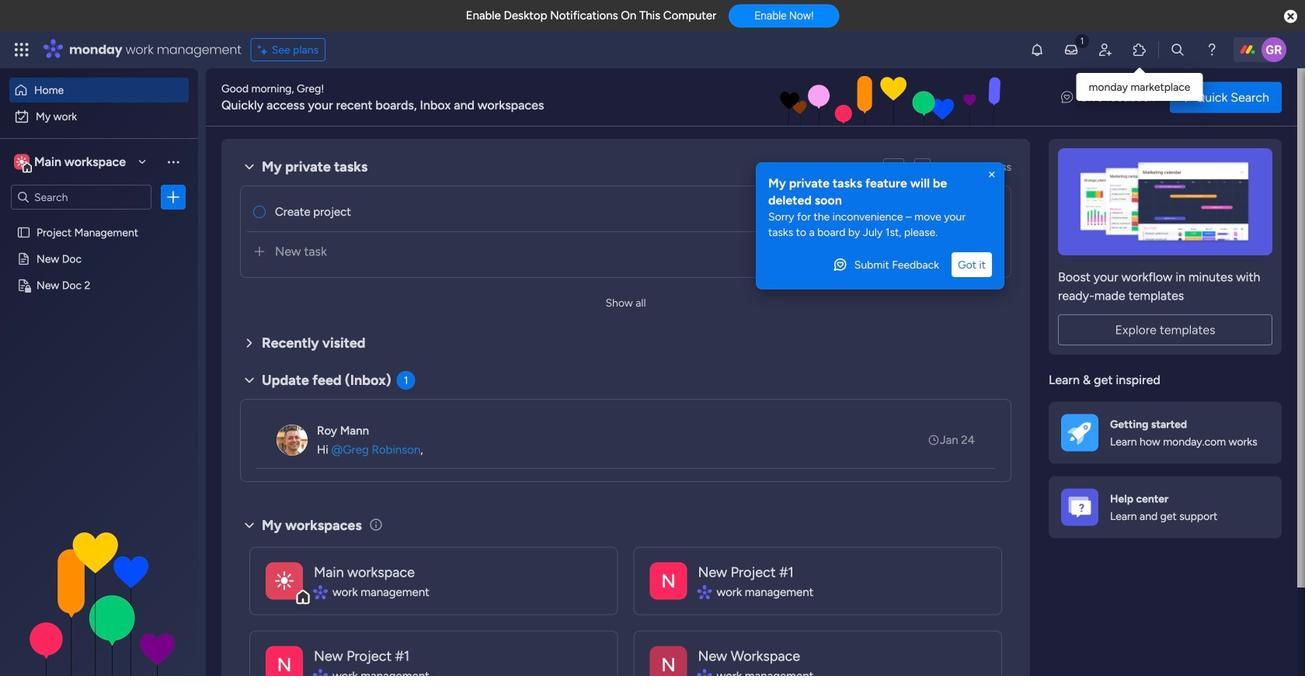 Task type: describe. For each thing, give the bounding box(es) containing it.
see plans image
[[258, 41, 272, 58]]

1 vertical spatial option
[[9, 104, 189, 129]]

roy mann image
[[277, 425, 308, 456]]

0 vertical spatial option
[[9, 78, 189, 103]]

1 horizontal spatial lottie animation element
[[609, 68, 1046, 127]]

help image
[[1204, 42, 1220, 58]]

menu image
[[166, 154, 181, 170]]

close update feed (inbox) image
[[240, 371, 259, 390]]

public board image
[[16, 252, 31, 266]]

workspace selection element
[[11, 135, 134, 189]]

1 horizontal spatial lottie animation image
[[609, 68, 1046, 127]]

public board image
[[16, 225, 31, 240]]

getting started element
[[1049, 402, 1282, 464]]

1 horizontal spatial workspace image
[[650, 563, 687, 600]]



Task type: locate. For each thing, give the bounding box(es) containing it.
close my workspaces image
[[240, 517, 259, 535]]

list box
[[0, 216, 198, 508]]

1 element
[[397, 371, 415, 390]]

monday marketplace image
[[1132, 42, 1148, 58]]

private board image
[[16, 278, 31, 293]]

greg robinson image
[[1262, 37, 1287, 62]]

templates image image
[[1063, 148, 1268, 256]]

option
[[9, 78, 189, 103], [9, 104, 189, 129], [0, 219, 198, 222]]

v2 user feedback image
[[1062, 89, 1073, 106]]

0 horizontal spatial lottie animation element
[[0, 520, 198, 677]]

options image
[[166, 189, 181, 205]]

workspace image
[[650, 563, 687, 600], [266, 647, 303, 677]]

update feed image
[[1064, 42, 1079, 58]]

0 vertical spatial lottie animation element
[[609, 68, 1046, 127]]

workspace image
[[266, 563, 303, 600], [275, 568, 294, 596], [650, 647, 687, 677]]

select product image
[[14, 42, 30, 58]]

lottie animation image
[[609, 68, 1046, 127], [0, 520, 198, 677]]

0 vertical spatial workspace image
[[650, 563, 687, 600]]

1 vertical spatial lottie animation element
[[0, 520, 198, 677]]

help center element
[[1049, 477, 1282, 539]]

2 vertical spatial option
[[0, 219, 198, 222]]

dapulse close image
[[1284, 9, 1298, 25]]

open recently visited image
[[240, 334, 259, 353]]

1 vertical spatial workspace image
[[266, 647, 303, 677]]

0 horizontal spatial workspace image
[[266, 647, 303, 677]]

invite members image
[[1098, 42, 1114, 58]]

0 vertical spatial lottie animation image
[[609, 68, 1046, 127]]

1 vertical spatial lottie animation image
[[0, 520, 198, 677]]

notifications image
[[1030, 42, 1045, 58]]

0 horizontal spatial lottie animation image
[[0, 520, 198, 677]]

close my private tasks image
[[240, 158, 259, 176]]

lottie animation element
[[609, 68, 1046, 127], [0, 520, 198, 677]]

Search in workspace field
[[33, 188, 130, 206]]

close image
[[986, 169, 999, 181]]

1 image
[[1075, 32, 1089, 49]]

v2 bolt switch image
[[1183, 89, 1192, 106]]

heading
[[768, 175, 992, 209]]

search everything image
[[1170, 42, 1186, 58]]



Task type: vqa. For each thing, say whether or not it's contained in the screenshot.
Close Update feed (Inbox) image
yes



